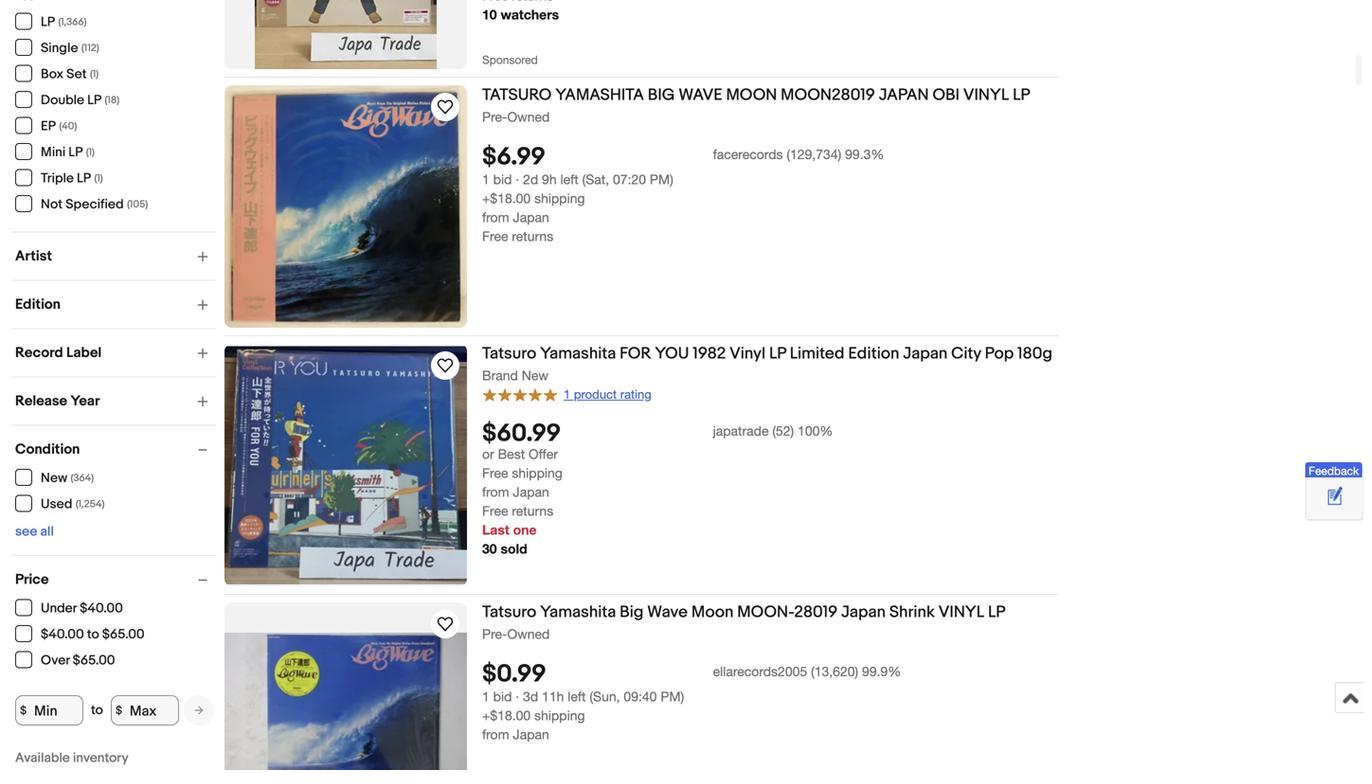 Task type: vqa. For each thing, say whether or not it's contained in the screenshot.
the PM) inside the facerecords (129,734) 99.3% 1 bid · 2d 9h left (Sat, 07:20 PM) +$18.00 shipping from Japan Free returns
yes



Task type: locate. For each thing, give the bounding box(es) containing it.
yamashita
[[540, 344, 616, 364], [540, 603, 616, 623]]

1 vertical spatial pre-
[[482, 627, 508, 642]]

record label
[[15, 345, 102, 362]]

2 pre- from the top
[[482, 627, 508, 642]]

(1) for box set
[[90, 68, 99, 81]]

set
[[66, 66, 87, 82]]

· left 2d
[[516, 171, 520, 187]]

1 vertical spatial shipping
[[512, 465, 563, 481]]

1 vertical spatial $65.00
[[73, 653, 115, 669]]

mini
[[41, 145, 66, 161]]

returns down 2d
[[512, 228, 554, 244]]

(1) inside box set (1)
[[90, 68, 99, 81]]

returns inside japatrade (52) 100% or best offer free shipping from japan free returns last one 30 sold
[[512, 503, 554, 519]]

japan left city
[[904, 344, 948, 364]]

1 bid from the top
[[494, 171, 512, 187]]

pre- inside tatsuro yamashita big wave moon moon-28019 japan shrink vinyl lp pre-owned
[[482, 627, 508, 642]]

$65.00
[[102, 627, 145, 643], [73, 653, 115, 669]]

(18)
[[105, 94, 120, 107]]

lp right vinyl
[[770, 344, 787, 364]]

· left 3d
[[516, 689, 520, 705]]

0 vertical spatial left
[[561, 171, 579, 187]]

japan down 2d
[[513, 209, 550, 225]]

0 vertical spatial pre-
[[482, 109, 508, 125]]

see all
[[15, 524, 54, 540]]

(1)
[[90, 68, 99, 81], [86, 146, 95, 159], [94, 173, 103, 185]]

0 horizontal spatial $
[[20, 704, 27, 718]]

1 · from the top
[[516, 171, 520, 187]]

$ up inventory
[[116, 704, 122, 718]]

pm) right 07:20
[[650, 171, 674, 187]]

(13,620)
[[811, 664, 859, 680]]

bid for 2d
[[494, 171, 512, 187]]

0 vertical spatial +$18.00
[[482, 190, 531, 206]]

from inside facerecords (129,734) 99.3% 1 bid · 2d 9h left (sat, 07:20 pm) +$18.00 shipping from japan free returns
[[482, 209, 510, 225]]

edition button
[[15, 296, 216, 313]]

japan up one
[[513, 484, 550, 500]]

new up 'used'
[[41, 471, 67, 487]]

99.9%
[[863, 664, 902, 680]]

pm) right 09:40
[[661, 689, 685, 705]]

1 pre- from the top
[[482, 109, 508, 125]]

vinyl right obi at the right
[[964, 85, 1010, 105]]

$40.00 up $40.00 to $65.00
[[80, 601, 123, 617]]

$
[[20, 704, 27, 718], [116, 704, 122, 718]]

record label button
[[15, 345, 216, 362]]

1 vertical spatial pm)
[[661, 689, 685, 705]]

facerecords
[[713, 146, 783, 162]]

2 $ from the left
[[116, 704, 122, 718]]

pre- up $0.99
[[482, 627, 508, 642]]

1 vertical spatial left
[[568, 689, 586, 705]]

pre-
[[482, 109, 508, 125], [482, 627, 508, 642]]

1 vertical spatial from
[[482, 484, 510, 500]]

· for 3d
[[516, 689, 520, 705]]

1 tatsuro from the top
[[482, 344, 537, 364]]

1 vertical spatial tatsuro
[[482, 603, 537, 623]]

tatsuro yamashita  for you 1982 vinyl lp limited edition  japan city pop 180g heading
[[482, 344, 1053, 364]]

1 returns from the top
[[512, 228, 554, 244]]

1 vertical spatial owned
[[508, 627, 550, 642]]

+$18.00 down 3d
[[482, 708, 531, 724]]

2 vertical spatial shipping
[[535, 708, 585, 724]]

record
[[15, 345, 63, 362]]

$65.00 down $40.00 to $65.00
[[73, 653, 115, 669]]

double
[[41, 92, 84, 109]]

2 · from the top
[[516, 689, 520, 705]]

lp
[[41, 14, 55, 30], [1013, 85, 1031, 105], [87, 92, 102, 109], [69, 145, 83, 161], [77, 171, 91, 187], [770, 344, 787, 364], [989, 603, 1006, 623]]

(1) up triple lp (1)
[[86, 146, 95, 159]]

new right "brand"
[[522, 368, 549, 384]]

+$18.00 inside facerecords (129,734) 99.3% 1 bid · 2d 9h left (sat, 07:20 pm) +$18.00 shipping from japan free returns
[[482, 190, 531, 206]]

·
[[516, 171, 520, 187], [516, 689, 520, 705]]

2 tatsuro from the top
[[482, 603, 537, 623]]

+$18.00 inside ellarecords2005 (13,620) 99.9% 1 bid · 3d 11h left (sun, 09:40 pm) +$18.00 shipping from japan
[[482, 708, 531, 724]]

offer
[[529, 446, 558, 462]]

tatsuro
[[482, 344, 537, 364], [482, 603, 537, 623]]

1 horizontal spatial edition
[[849, 344, 900, 364]]

2 +$18.00 from the top
[[482, 708, 531, 724]]

sponsored
[[482, 53, 538, 67]]

· inside facerecords (129,734) 99.3% 1 bid · 2d 9h left (sat, 07:20 pm) +$18.00 shipping from japan free returns
[[516, 171, 520, 187]]

tatsuro yamashita big wave moon moon-28019 japan shrink vinyl lp pre-owned
[[482, 603, 1006, 642]]

to down 'under $40.00'
[[87, 627, 99, 643]]

japan inside ellarecords2005 (13,620) 99.9% 1 bid · 3d 11h left (sun, 09:40 pm) +$18.00 shipping from japan
[[513, 727, 550, 743]]

$40.00
[[80, 601, 123, 617], [41, 627, 84, 643]]

to left maximum value in $ text box
[[91, 703, 103, 719]]

from down $0.99
[[482, 727, 510, 743]]

2 from from the top
[[482, 484, 510, 500]]

pre- inside 'tatsuro yamashita big wave moon moon28019 japan obi vinyl lp pre-owned'
[[482, 109, 508, 125]]

1 horizontal spatial new
[[522, 368, 549, 384]]

free up last
[[482, 503, 509, 519]]

japatrade
[[713, 423, 769, 439]]

(364)
[[71, 473, 94, 485]]

shrink
[[890, 603, 935, 623]]

condition button
[[15, 441, 216, 458]]

returns up one
[[512, 503, 554, 519]]

1 vertical spatial yamashita
[[540, 603, 616, 623]]

ep (40)
[[41, 118, 77, 135]]

shipping down the 9h
[[535, 190, 585, 206]]

0 vertical spatial bid
[[494, 171, 512, 187]]

$ up available
[[20, 704, 27, 718]]

tatsuro yamashita big wave moon moon28019 japan obi vinyl lp pre-owned
[[482, 85, 1031, 125]]

left right 11h
[[568, 689, 586, 705]]

shipping down 11h
[[535, 708, 585, 724]]

0 vertical spatial $65.00
[[102, 627, 145, 643]]

japan down 3d
[[513, 727, 550, 743]]

1 $ from the left
[[20, 704, 27, 718]]

1 vertical spatial to
[[91, 703, 103, 719]]

edition up record on the left top of the page
[[15, 296, 61, 313]]

left right the 9h
[[561, 171, 579, 187]]

0 vertical spatial returns
[[512, 228, 554, 244]]

(1) up specified
[[94, 173, 103, 185]]

1 left 2d
[[482, 171, 490, 187]]

left
[[561, 171, 579, 187], [568, 689, 586, 705]]

$6.99
[[482, 143, 546, 172]]

from down $6.99
[[482, 209, 510, 225]]

not
[[41, 197, 63, 213]]

shipping down offer
[[512, 465, 563, 481]]

0 vertical spatial 1
[[482, 171, 490, 187]]

2 returns from the top
[[512, 503, 554, 519]]

pm) inside facerecords (129,734) 99.3% 1 bid · 2d 9h left (sat, 07:20 pm) +$18.00 shipping from japan free returns
[[650, 171, 674, 187]]

(1,366)
[[58, 16, 87, 28]]

pm) for 07:20
[[650, 171, 674, 187]]

2 vertical spatial free
[[482, 503, 509, 519]]

bid inside ellarecords2005 (13,620) 99.9% 1 bid · 3d 11h left (sun, 09:40 pm) +$18.00 shipping from japan
[[494, 689, 512, 705]]

tatsuro inside tatsuro yamashita  for you 1982 vinyl lp limited edition  japan city pop 180g brand new
[[482, 344, 537, 364]]

2 owned from the top
[[508, 627, 550, 642]]

pre- down tatsuro
[[482, 109, 508, 125]]

owned down tatsuro
[[508, 109, 550, 125]]

lp right shrink
[[989, 603, 1006, 623]]

2 vertical spatial 1
[[482, 689, 490, 705]]

moon-
[[738, 603, 795, 623]]

edition
[[15, 296, 61, 313], [849, 344, 900, 364]]

under
[[41, 601, 77, 617]]

2d
[[523, 171, 539, 187]]

moon
[[727, 85, 778, 105]]

1 vertical spatial +$18.00
[[482, 708, 531, 724]]

bid for 3d
[[494, 689, 512, 705]]

free inside facerecords (129,734) 99.3% 1 bid · 2d 9h left (sat, 07:20 pm) +$18.00 shipping from japan free returns
[[482, 228, 509, 244]]

pm) for 09:40
[[661, 689, 685, 705]]

japan
[[513, 209, 550, 225], [904, 344, 948, 364], [513, 484, 550, 500], [842, 603, 886, 623], [513, 727, 550, 743]]

edition right limited
[[849, 344, 900, 364]]

tatsuro yamashita big wave moon moon28019 japan obi vinyl lp link
[[482, 85, 1060, 109]]

tatsuro yamashita big wave moon moon-28019 japan shrink vinyl lp image
[[225, 633, 467, 771]]

0 vertical spatial new
[[522, 368, 549, 384]]

tatsuro inside tatsuro yamashita big wave moon moon-28019 japan shrink vinyl lp pre-owned
[[482, 603, 537, 623]]

1 owned from the top
[[508, 109, 550, 125]]

free down or
[[482, 465, 509, 481]]

yamashita for big
[[540, 603, 616, 623]]

graph of available inventory between $0 and $1000+ image
[[15, 751, 176, 771]]

(1) inside mini lp (1)
[[86, 146, 95, 159]]

tatsuro up "brand"
[[482, 344, 537, 364]]

1 inside facerecords (129,734) 99.3% 1 bid · 2d 9h left (sat, 07:20 pm) +$18.00 shipping from japan free returns
[[482, 171, 490, 187]]

tatsuro up $0.99
[[482, 603, 537, 623]]

$40.00 up over $65.00 "link"
[[41, 627, 84, 643]]

year
[[70, 393, 100, 410]]

1 vertical spatial ·
[[516, 689, 520, 705]]

japan inside japatrade (52) 100% or best offer free shipping from japan free returns last one 30 sold
[[513, 484, 550, 500]]

0 vertical spatial pm)
[[650, 171, 674, 187]]

limited edition tatsuro yamashita ride on time bvjl91 180g  vinyl record japan image
[[255, 0, 437, 69]]

+$18.00
[[482, 190, 531, 206], [482, 708, 531, 724]]

3 free from the top
[[482, 503, 509, 519]]

0 vertical spatial vinyl
[[964, 85, 1010, 105]]

over $65.00 link
[[15, 652, 116, 669]]

product
[[574, 387, 617, 402]]

(112)
[[81, 42, 99, 55]]

label
[[66, 345, 102, 362]]

bid inside facerecords (129,734) 99.3% 1 bid · 2d 9h left (sat, 07:20 pm) +$18.00 shipping from japan free returns
[[494, 171, 512, 187]]

returns
[[512, 228, 554, 244], [512, 503, 554, 519]]

japan right 28019
[[842, 603, 886, 623]]

$0.99
[[482, 660, 547, 689]]

price button
[[15, 572, 216, 589]]

1 yamashita from the top
[[540, 344, 616, 364]]

from up last
[[482, 484, 510, 500]]

rating
[[621, 387, 652, 402]]

1 vertical spatial (1)
[[86, 146, 95, 159]]

0 horizontal spatial edition
[[15, 296, 61, 313]]

100%
[[798, 423, 834, 439]]

1 vertical spatial edition
[[849, 344, 900, 364]]

watch tatsuro yamashita big wave moon moon-28019 japan shrink vinyl lp image
[[434, 613, 457, 636]]

(1) right set
[[90, 68, 99, 81]]

for
[[620, 344, 652, 364]]

lp inside tatsuro yamashita  for you 1982 vinyl lp limited edition  japan city pop 180g brand new
[[770, 344, 787, 364]]

0 vertical spatial (1)
[[90, 68, 99, 81]]

yamashita up 1 product rating link
[[540, 344, 616, 364]]

1 left product
[[564, 387, 571, 402]]

yamashita inside tatsuro yamashita big wave moon moon-28019 japan shrink vinyl lp pre-owned
[[540, 603, 616, 623]]

city
[[952, 344, 982, 364]]

owned inside 'tatsuro yamashita big wave moon moon28019 japan obi vinyl lp pre-owned'
[[508, 109, 550, 125]]

last
[[482, 522, 510, 538]]

yamashita inside tatsuro yamashita  for you 1982 vinyl lp limited edition  japan city pop 180g brand new
[[540, 344, 616, 364]]

wave
[[648, 603, 688, 623]]

$65.00 down 'under $40.00'
[[102, 627, 145, 643]]

from inside ellarecords2005 (13,620) 99.9% 1 bid · 3d 11h left (sun, 09:40 pm) +$18.00 shipping from japan
[[482, 727, 510, 743]]

1 vertical spatial free
[[482, 465, 509, 481]]

artist button
[[15, 248, 216, 265]]

tatsuro yamashita big wave moon moon-28019 japan shrink vinyl lp link
[[482, 603, 1060, 626]]

2 bid from the top
[[494, 689, 512, 705]]

1 left 3d
[[482, 689, 490, 705]]

Minimum Value in $ text field
[[15, 696, 83, 726]]

1 vertical spatial bid
[[494, 689, 512, 705]]

1 +$18.00 from the top
[[482, 190, 531, 206]]

release year
[[15, 393, 100, 410]]

2 yamashita from the top
[[540, 603, 616, 623]]

shipping inside ellarecords2005 (13,620) 99.9% 1 bid · 3d 11h left (sun, 09:40 pm) +$18.00 shipping from japan
[[535, 708, 585, 724]]

(1) for triple lp
[[94, 173, 103, 185]]

1 vertical spatial returns
[[512, 503, 554, 519]]

99.3%
[[846, 146, 885, 162]]

1 for facerecords (129,734) 99.3% 1 bid · 2d 9h left (sat, 07:20 pm) +$18.00 shipping from japan free returns
[[482, 171, 490, 187]]

0 vertical spatial yamashita
[[540, 344, 616, 364]]

yamashita left the big
[[540, 603, 616, 623]]

condition
[[15, 441, 80, 458]]

· inside ellarecords2005 (13,620) 99.9% 1 bid · 3d 11h left (sun, 09:40 pm) +$18.00 shipping from japan
[[516, 689, 520, 705]]

pm) inside ellarecords2005 (13,620) 99.9% 1 bid · 3d 11h left (sun, 09:40 pm) +$18.00 shipping from japan
[[661, 689, 685, 705]]

0 vertical spatial owned
[[508, 109, 550, 125]]

free down $6.99
[[482, 228, 509, 244]]

see
[[15, 524, 37, 540]]

0 vertical spatial tatsuro
[[482, 344, 537, 364]]

lp right obi at the right
[[1013, 85, 1031, 105]]

left inside ellarecords2005 (13,620) 99.9% 1 bid · 3d 11h left (sun, 09:40 pm) +$18.00 shipping from japan
[[568, 689, 586, 705]]

triple lp (1)
[[41, 171, 103, 187]]

0 vertical spatial ·
[[516, 171, 520, 187]]

2 vertical spatial (1)
[[94, 173, 103, 185]]

2 vertical spatial from
[[482, 727, 510, 743]]

watch tatsuro yamashita big wave moon moon28019 japan obi vinyl lp image
[[434, 96, 457, 119]]

(40)
[[59, 120, 77, 133]]

1 free from the top
[[482, 228, 509, 244]]

0 vertical spatial from
[[482, 209, 510, 225]]

0 vertical spatial shipping
[[535, 190, 585, 206]]

shipping inside facerecords (129,734) 99.3% 1 bid · 2d 9h left (sat, 07:20 pm) +$18.00 shipping from japan free returns
[[535, 190, 585, 206]]

owned
[[508, 109, 550, 125], [508, 627, 550, 642]]

1 from from the top
[[482, 209, 510, 225]]

0 vertical spatial free
[[482, 228, 509, 244]]

bid left 2d
[[494, 171, 512, 187]]

2 free from the top
[[482, 465, 509, 481]]

moon
[[692, 603, 734, 623]]

yamashita for for
[[540, 344, 616, 364]]

+$18.00 down 2d
[[482, 190, 531, 206]]

from
[[482, 209, 510, 225], [482, 484, 510, 500], [482, 727, 510, 743]]

owned up $0.99
[[508, 627, 550, 642]]

3 from from the top
[[482, 727, 510, 743]]

1 inside ellarecords2005 (13,620) 99.9% 1 bid · 3d 11h left (sun, 09:40 pm) +$18.00 shipping from japan
[[482, 689, 490, 705]]

1 vertical spatial vinyl
[[939, 603, 985, 623]]

Sponsored text field
[[482, 31, 547, 69]]

bid left 3d
[[494, 689, 512, 705]]

+$18.00 for 3d
[[482, 708, 531, 724]]

(sun,
[[590, 689, 620, 705]]

inventory
[[73, 751, 129, 767]]

0 horizontal spatial new
[[41, 471, 67, 487]]

1 horizontal spatial $
[[116, 704, 122, 718]]

left inside facerecords (129,734) 99.3% 1 bid · 2d 9h left (sat, 07:20 pm) +$18.00 shipping from japan free returns
[[561, 171, 579, 187]]

(1) inside triple lp (1)
[[94, 173, 103, 185]]

$ for maximum value in $ text box
[[116, 704, 122, 718]]

vinyl right shrink
[[939, 603, 985, 623]]



Task type: describe. For each thing, give the bounding box(es) containing it.
tatsuro yamashita  for you 1982 vinyl lp limited edition  japan city pop 180g image
[[225, 346, 467, 585]]

new inside tatsuro yamashita  for you 1982 vinyl lp limited edition  japan city pop 180g brand new
[[522, 368, 549, 384]]

tatsuro yamashita big wave moon moon-28019 japan shrink vinyl lp heading
[[482, 603, 1006, 623]]

used (1,254)
[[41, 497, 105, 513]]

lp right triple
[[77, 171, 91, 187]]

shipping for 9h
[[535, 190, 585, 206]]

30
[[482, 541, 497, 557]]

not specified (105)
[[41, 197, 148, 213]]

pop
[[985, 344, 1014, 364]]

ellarecords2005
[[713, 664, 808, 680]]

single
[[41, 40, 78, 56]]

box set (1)
[[41, 66, 99, 82]]

vinyl
[[730, 344, 766, 364]]

tatsuro for for
[[482, 344, 537, 364]]

available inventory
[[15, 751, 129, 767]]

10 watchers
[[482, 7, 559, 22]]

3d
[[523, 689, 539, 705]]

$ for minimum value in $ text box
[[20, 704, 27, 718]]

japan
[[879, 85, 929, 105]]

available
[[15, 751, 70, 767]]

new (364)
[[41, 471, 94, 487]]

over
[[41, 653, 70, 669]]

tatsuro yamashita big wave moon moon28019 japan obi vinyl lp image
[[225, 85, 467, 328]]

box
[[41, 66, 64, 82]]

limited
[[790, 344, 845, 364]]

0 vertical spatial edition
[[15, 296, 61, 313]]

tatsuro
[[482, 85, 552, 105]]

under $40.00 link
[[15, 600, 124, 617]]

from for ellarecords2005 (13,620) 99.9% 1 bid · 3d 11h left (sun, 09:40 pm) +$18.00 shipping from japan
[[482, 727, 510, 743]]

07:20
[[613, 171, 646, 187]]

you
[[655, 344, 690, 364]]

$65.00 inside "link"
[[73, 653, 115, 669]]

$60.99
[[482, 419, 561, 449]]

japatrade (52) 100% or best offer free shipping from japan free returns last one 30 sold
[[482, 423, 834, 557]]

28019
[[795, 603, 838, 623]]

watchers
[[501, 7, 559, 22]]

best
[[498, 446, 525, 462]]

1 product rating link
[[482, 386, 652, 403]]

Maximum Value in $ text field
[[111, 696, 179, 726]]

used
[[41, 497, 72, 513]]

tatsuro yamashita  for you 1982 vinyl lp limited edition  japan city pop 180g link
[[482, 344, 1060, 367]]

lp inside 'tatsuro yamashita big wave moon moon28019 japan obi vinyl lp pre-owned'
[[1013, 85, 1031, 105]]

triple
[[41, 171, 74, 187]]

mini lp (1)
[[41, 145, 95, 161]]

shipping inside japatrade (52) 100% or best offer free shipping from japan free returns last one 30 sold
[[512, 465, 563, 481]]

tatsuro for big
[[482, 603, 537, 623]]

watch tatsuro yamashita  for you 1982 vinyl lp limited edition  japan city pop 180g image
[[434, 355, 457, 377]]

lp (1,366)
[[41, 14, 87, 30]]

japan inside facerecords (129,734) 99.3% 1 bid · 2d 9h left (sat, 07:20 pm) +$18.00 shipping from japan free returns
[[513, 209, 550, 225]]

obi
[[933, 85, 960, 105]]

1982
[[693, 344, 726, 364]]

big
[[620, 603, 644, 623]]

1 product rating
[[564, 387, 652, 402]]

1 for ellarecords2005 (13,620) 99.9% 1 bid · 3d 11h left (sun, 09:40 pm) +$18.00 shipping from japan
[[482, 689, 490, 705]]

see all button
[[15, 524, 54, 540]]

0 vertical spatial $40.00
[[80, 601, 123, 617]]

big
[[648, 85, 675, 105]]

under $40.00
[[41, 601, 123, 617]]

yamashita
[[556, 85, 644, 105]]

vinyl inside tatsuro yamashita big wave moon moon-28019 japan shrink vinyl lp pre-owned
[[939, 603, 985, 623]]

brand
[[482, 368, 518, 384]]

· for 2d
[[516, 171, 520, 187]]

10
[[482, 7, 497, 22]]

lp right mini on the left top of the page
[[69, 145, 83, 161]]

lp inside tatsuro yamashita big wave moon moon-28019 japan shrink vinyl lp pre-owned
[[989, 603, 1006, 623]]

japan inside tatsuro yamashita big wave moon moon-28019 japan shrink vinyl lp pre-owned
[[842, 603, 886, 623]]

artist
[[15, 248, 52, 265]]

0 vertical spatial to
[[87, 627, 99, 643]]

11h
[[542, 689, 564, 705]]

tatsuro yamashita big wave moon moon28019 japan obi vinyl lp heading
[[482, 85, 1031, 105]]

1 vertical spatial $40.00
[[41, 627, 84, 643]]

price
[[15, 572, 49, 589]]

over $65.00
[[41, 653, 115, 669]]

from for facerecords (129,734) 99.3% 1 bid · 2d 9h left (sat, 07:20 pm) +$18.00 shipping from japan free returns
[[482, 209, 510, 225]]

specified
[[66, 197, 124, 213]]

one
[[513, 522, 537, 538]]

left for 9h
[[561, 171, 579, 187]]

tatsuro yamashita  for you 1982 vinyl lp limited edition  japan city pop 180g brand new
[[482, 344, 1053, 384]]

release
[[15, 393, 67, 410]]

(1,254)
[[76, 499, 105, 511]]

(105)
[[127, 199, 148, 211]]

1 vertical spatial new
[[41, 471, 67, 487]]

owned inside tatsuro yamashita big wave moon moon-28019 japan shrink vinyl lp pre-owned
[[508, 627, 550, 642]]

180g
[[1018, 344, 1053, 364]]

lp left (1,366)
[[41, 14, 55, 30]]

double lp (18)
[[41, 92, 120, 109]]

$40.00 to $65.00 link
[[15, 626, 146, 643]]

moon28019
[[781, 85, 876, 105]]

vinyl inside 'tatsuro yamashita big wave moon moon28019 japan obi vinyl lp pre-owned'
[[964, 85, 1010, 105]]

1 vertical spatial 1
[[564, 387, 571, 402]]

or
[[482, 446, 495, 462]]

shipping for 11h
[[535, 708, 585, 724]]

all
[[40, 524, 54, 540]]

lp left "(18)" on the left
[[87, 92, 102, 109]]

feedback
[[1309, 464, 1360, 478]]

wave
[[679, 85, 723, 105]]

(129,734)
[[787, 146, 842, 162]]

from inside japatrade (52) 100% or best offer free shipping from japan free returns last one 30 sold
[[482, 484, 510, 500]]

edition inside tatsuro yamashita  for you 1982 vinyl lp limited edition  japan city pop 180g brand new
[[849, 344, 900, 364]]

9h
[[542, 171, 557, 187]]

ellarecords2005 (13,620) 99.9% 1 bid · 3d 11h left (sun, 09:40 pm) +$18.00 shipping from japan
[[482, 664, 902, 743]]

left for 11h
[[568, 689, 586, 705]]

+$18.00 for 2d
[[482, 190, 531, 206]]

single (112)
[[41, 40, 99, 56]]

japan inside tatsuro yamashita  for you 1982 vinyl lp limited edition  japan city pop 180g brand new
[[904, 344, 948, 364]]

returns inside facerecords (129,734) 99.3% 1 bid · 2d 9h left (sat, 07:20 pm) +$18.00 shipping from japan free returns
[[512, 228, 554, 244]]

(1) for mini lp
[[86, 146, 95, 159]]

sold
[[501, 541, 528, 557]]

facerecords (129,734) 99.3% 1 bid · 2d 9h left (sat, 07:20 pm) +$18.00 shipping from japan free returns
[[482, 146, 885, 244]]

09:40
[[624, 689, 657, 705]]

ep
[[41, 118, 56, 135]]

release year button
[[15, 393, 216, 410]]



